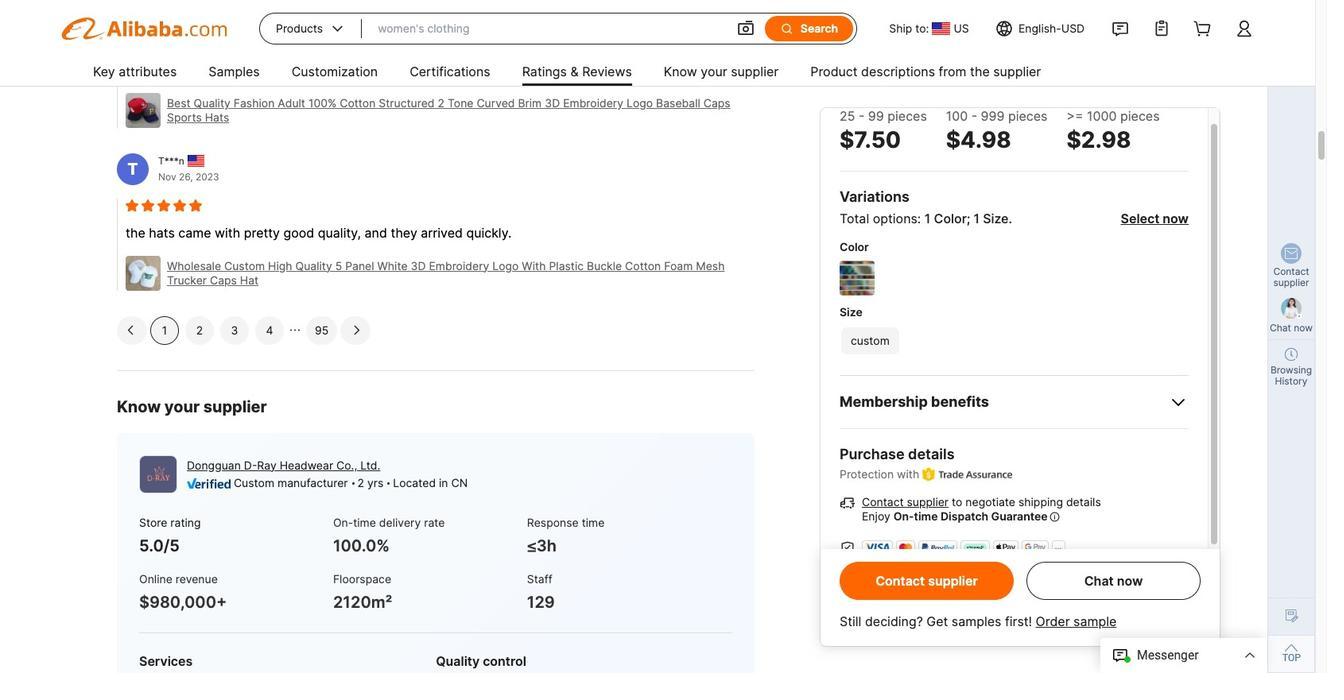 Task type: describe. For each thing, give the bounding box(es) containing it.
on-time delivery rate 100.0%
[[333, 516, 445, 555]]

customization
[[292, 64, 378, 80]]

95
[[315, 323, 329, 337]]

cotton inside wholesale custom high quality 5 panel white 3d embroidery logo with plastic buckle cotton foam mesh trucker caps hat
[[625, 259, 661, 272]]

0 horizontal spatial color
[[840, 240, 869, 254]]

1 button
[[150, 316, 179, 345]]

pretty for fashion
[[244, 62, 280, 78]]

headwear
[[280, 458, 333, 472]]

0 vertical spatial contact
[[1273, 266, 1309, 277]]

enjoy encrypted and secure payments view details
[[862, 565, 1130, 578]]

floorspace
[[333, 573, 391, 586]]

services
[[139, 654, 193, 669]]

≤3h
[[527, 536, 557, 555]]

product descriptions from the supplier
[[810, 64, 1041, 80]]

2 nov from the top
[[158, 171, 176, 183]]

dongguan
[[187, 458, 241, 472]]

browsing history
[[1270, 364, 1312, 387]]

came for wholesale
[[178, 225, 211, 241]]

best quality fashion adult 100% cotton structured 2 tone curved brim 3d embroidery logo baseball caps sports hats link
[[167, 96, 730, 124]]

caps inside wholesale custom high quality 5 panel white 3d embroidery logo with plastic buckle cotton foam mesh trucker caps hat
[[210, 273, 237, 287]]

25
[[840, 108, 855, 124]]

1 horizontal spatial chat now
[[1270, 322, 1313, 334]]

95 button
[[306, 316, 337, 345]]

ratings & reviews link
[[522, 57, 632, 89]]

1 horizontal spatial now
[[1163, 211, 1189, 227]]

protection with
[[840, 468, 919, 481]]

order sample link
[[1036, 614, 1117, 630]]

logo inside best quality fashion adult 100% cotton structured 2 tone curved brim 3d embroidery logo baseball caps sports hats
[[627, 96, 653, 110]]

1 nov 26, 2023 from the top
[[158, 8, 219, 20]]

variations
[[840, 188, 909, 205]]

protection
[[840, 468, 894, 481]]

and for panel
[[365, 225, 387, 241]]

products.
[[1107, 598, 1157, 612]]

located in cn
[[393, 476, 468, 489]]

100.0%
[[333, 536, 390, 555]]

2 2023 from the top
[[196, 171, 219, 183]]

total options: 1 color ; 1 size .
[[840, 211, 1012, 227]]

for
[[902, 598, 916, 612]]

online
[[139, 573, 172, 586]]

custom link
[[840, 326, 901, 356]]

5
[[335, 259, 342, 272]]

2 vertical spatial and
[[950, 565, 970, 578]]

1 26, from the top
[[179, 8, 193, 20]]

tone
[[448, 96, 473, 110]]

us
[[954, 21, 969, 35]]

0 vertical spatial chat
[[1270, 322, 1291, 334]]

3
[[231, 323, 238, 337]]

999
[[981, 108, 1005, 124]]

contact inside contact supplier button
[[876, 573, 925, 589]]

plastic
[[549, 259, 584, 272]]

women's clothing text field
[[378, 14, 720, 43]]

the hats came with pretty good quality, and they arrived quickly. for quality
[[126, 225, 512, 241]]

buckle
[[587, 259, 622, 272]]

with
[[522, 259, 546, 272]]

store rating 5.0/5
[[139, 516, 201, 555]]

ship
[[889, 21, 912, 35]]

baseball
[[656, 96, 700, 110]]

online revenue $980,000+
[[139, 573, 227, 612]]

2 horizontal spatial quality
[[436, 654, 480, 669]]

&
[[570, 64, 579, 80]]

ratings & reviews
[[522, 64, 632, 80]]

1 horizontal spatial size
[[983, 211, 1009, 227]]

customization link
[[292, 57, 378, 89]]

search
[[801, 21, 838, 35]]

t
[[127, 160, 138, 179]]

1 vertical spatial know
[[117, 397, 161, 416]]

co.,
[[336, 458, 357, 472]]

still deciding? get samples first! order sample
[[840, 614, 1117, 630]]

response time ≤3h
[[527, 516, 605, 555]]

details up products.
[[1095, 565, 1130, 578]]


[[780, 21, 794, 36]]

guarantee
[[991, 510, 1048, 523]]

2 horizontal spatial now
[[1294, 322, 1313, 334]]

4
[[266, 323, 273, 337]]

2 nov 26, 2023 from the top
[[158, 171, 219, 183]]

d-
[[244, 458, 257, 472]]

2120m²
[[333, 593, 392, 612]]

···
[[1055, 543, 1062, 554]]

samples
[[209, 64, 260, 80]]

usd
[[1061, 21, 1085, 35]]

good for quality
[[283, 225, 314, 241]]

quickly. for logo
[[466, 225, 512, 241]]

chat inside 'button'
[[1084, 573, 1114, 589]]

eligible for refunds within 30 days of receiving products.
[[861, 598, 1157, 612]]

reviews
[[582, 64, 632, 80]]

4 button
[[255, 316, 284, 345]]

in
[[439, 476, 448, 489]]

1000
[[1087, 108, 1117, 124]]

2 for 2
[[196, 323, 203, 337]]

certifications
[[410, 64, 490, 80]]

control
[[483, 654, 526, 669]]

ellipsis image
[[290, 319, 300, 342]]

chat now inside 'button'
[[1084, 573, 1143, 589]]

wholesale
[[167, 259, 221, 272]]

shipping
[[1018, 496, 1063, 509]]

>=
[[1067, 108, 1083, 124]]

pieces for $4.98
[[1008, 108, 1048, 124]]

foam
[[664, 259, 693, 272]]

get
[[927, 614, 948, 630]]

quality inside wholesale custom high quality 5 panel white 3d embroidery logo with plastic buckle cotton foam mesh trucker caps hat
[[295, 259, 332, 272]]

high
[[268, 259, 292, 272]]

dongguan d-ray headwear co., ltd.
[[187, 458, 380, 472]]

$4.98
[[946, 126, 1011, 153]]

0 vertical spatial color
[[934, 211, 967, 227]]

came for best
[[178, 62, 211, 78]]

key attributes link
[[93, 57, 177, 89]]

dispatch
[[941, 510, 988, 523]]

embroidery inside wholesale custom high quality 5 panel white 3d embroidery logo with plastic buckle cotton foam mesh trucker caps hat
[[429, 259, 489, 272]]

embroidery inside best quality fashion adult 100% cotton structured 2 tone curved brim 3d embroidery logo baseball caps sports hats
[[563, 96, 623, 110]]

staff
[[527, 573, 552, 586]]

they for structured
[[391, 62, 417, 78]]

manufacturer
[[278, 476, 348, 489]]

enjoy for enjoy on-time dispatch guarantee
[[862, 510, 890, 523]]

1 vertical spatial custom
[[234, 476, 274, 489]]

quickly. for curved
[[466, 62, 512, 78]]

now inside 'button'
[[1117, 573, 1143, 589]]

supplier inside button
[[928, 573, 978, 589]]

best
[[167, 96, 191, 110]]

time for ≤3h
[[582, 516, 605, 529]]

 search
[[780, 21, 838, 36]]

good for adult
[[283, 62, 314, 78]]

to:
[[915, 21, 929, 35]]

key attributes
[[93, 64, 177, 80]]

floorspace 2120m²
[[333, 573, 392, 612]]

arrived for embroidery
[[421, 225, 463, 241]]

1 horizontal spatial know your supplier
[[664, 64, 779, 80]]

2 vertical spatial with
[[897, 468, 919, 481]]

quality inside best quality fashion adult 100% cotton structured 2 tone curved brim 3d embroidery logo baseball caps sports hats
[[194, 96, 230, 110]]

encrypted
[[893, 565, 947, 578]]

secure
[[973, 565, 1009, 578]]

1 nov from the top
[[158, 8, 176, 20]]

quality, for 5
[[318, 225, 361, 241]]


[[329, 21, 346, 37]]



Task type: vqa. For each thing, say whether or not it's contained in the screenshot.
per within the New product ideas 2023 wooden notebook Gift Set for Custom corporate Gift $19.50 Shipping per boxes: $3.40 Min. order: 100 boxes
no



Task type: locate. For each thing, give the bounding box(es) containing it.
3d right "white"
[[411, 259, 426, 272]]

99
[[868, 108, 884, 124]]

with down purchase details
[[897, 468, 919, 481]]

they up structured
[[391, 62, 417, 78]]

view right products.
[[1160, 598, 1186, 612]]

descriptions
[[861, 64, 935, 80]]

2 right 1 button
[[196, 323, 203, 337]]

located
[[393, 476, 436, 489]]

select
[[1121, 211, 1160, 227]]

2 good from the top
[[283, 225, 314, 241]]

still
[[840, 614, 861, 630]]

0 horizontal spatial chat
[[1084, 573, 1114, 589]]

下一页，当前第1页 image
[[352, 326, 362, 335]]

0 vertical spatial 3d
[[545, 96, 560, 110]]

contact supplier button
[[840, 562, 1014, 600]]

contact supplier inside button
[[876, 573, 978, 589]]

with
[[215, 62, 240, 78], [215, 225, 240, 241], [897, 468, 919, 481]]

0 horizontal spatial 3d
[[411, 259, 426, 272]]

supplier inside contact supplier
[[1273, 277, 1309, 289]]

hats up 'wholesale'
[[149, 225, 175, 241]]

refunds
[[919, 598, 960, 612]]

100 - 999 pieces $4.98
[[946, 108, 1048, 153]]

1 horizontal spatial know
[[664, 64, 697, 80]]

with up 'wholesale'
[[215, 225, 240, 241]]

1 vertical spatial cotton
[[625, 259, 661, 272]]

quality up hats
[[194, 96, 230, 110]]

$2.98
[[1067, 126, 1131, 153]]

1 vertical spatial know your supplier
[[117, 397, 267, 416]]

custom
[[851, 334, 890, 347]]

time for delivery
[[353, 516, 376, 529]]

0 vertical spatial 2
[[438, 96, 444, 110]]

0 vertical spatial logo
[[627, 96, 653, 110]]

came up 'wholesale'
[[178, 225, 211, 241]]

cotton inside best quality fashion adult 100% cotton structured 2 tone curved brim 3d embroidery logo baseball caps sports hats
[[340, 96, 376, 110]]

0 horizontal spatial pieces
[[888, 108, 927, 124]]

3d inside best quality fashion adult 100% cotton structured 2 tone curved brim 3d embroidery logo baseball caps sports hats
[[545, 96, 560, 110]]

benefits
[[931, 394, 989, 410]]

0 vertical spatial arrived
[[421, 62, 463, 78]]

product descriptions from the supplier link
[[810, 57, 1041, 89]]

deciding?
[[865, 614, 923, 630]]

the right from
[[970, 64, 990, 80]]

0 horizontal spatial cotton
[[340, 96, 376, 110]]

1 vertical spatial contact supplier
[[876, 573, 978, 589]]

0 vertical spatial pretty
[[244, 62, 280, 78]]

the for best quality fashion adult 100% cotton structured 2 tone curved brim 3d embroidery logo baseball caps sports hats
[[126, 62, 145, 78]]

2 yrs
[[357, 476, 383, 489]]

0 vertical spatial your
[[701, 64, 727, 80]]

time up 100.0%
[[353, 516, 376, 529]]

time inside on-time delivery rate 100.0%
[[353, 516, 376, 529]]

on- up 100.0%
[[333, 516, 353, 529]]

2 hats from the top
[[149, 225, 175, 241]]

2023 up the 'samples'
[[196, 8, 219, 20]]

total
[[840, 211, 869, 227]]

1 vertical spatial size
[[840, 305, 862, 319]]

and for cotton
[[365, 62, 387, 78]]

0 horizontal spatial time
[[353, 516, 376, 529]]

2 pieces from the left
[[1008, 108, 1048, 124]]

know your supplier down the 
[[664, 64, 779, 80]]

options:
[[873, 211, 921, 227]]

2 left tone
[[438, 96, 444, 110]]

1 vertical spatial the hats came with pretty good quality, and they arrived quickly.
[[126, 225, 512, 241]]

1 horizontal spatial -
[[971, 108, 977, 124]]

size right ;
[[983, 211, 1009, 227]]

2 vertical spatial now
[[1117, 573, 1143, 589]]

1 vertical spatial contact
[[862, 496, 904, 509]]

1 vertical spatial quality
[[295, 259, 332, 272]]

0 vertical spatial quality
[[194, 96, 230, 110]]

quickly. up curved
[[466, 62, 512, 78]]

on-
[[893, 510, 914, 523], [333, 516, 353, 529]]

good up adult
[[283, 62, 314, 78]]

3 pieces from the left
[[1120, 108, 1160, 124]]

1 vertical spatial good
[[283, 225, 314, 241]]

adult
[[278, 96, 305, 110]]

now right select
[[1163, 211, 1189, 227]]

0 vertical spatial cotton
[[340, 96, 376, 110]]

the down "t"
[[126, 225, 145, 241]]

hats
[[149, 62, 175, 78], [149, 225, 175, 241]]

上一页，当前第1页 image
[[126, 326, 135, 335]]

1 quickly. from the top
[[466, 62, 512, 78]]

1 vertical spatial chat now
[[1084, 573, 1143, 589]]

view inside view details
[[1160, 598, 1186, 612]]

view up 'receiving'
[[1066, 565, 1092, 578]]

yrs
[[367, 476, 383, 489]]

logo left baseball
[[627, 96, 653, 110]]

custom manufacturer
[[234, 476, 348, 489]]

and left secure
[[950, 565, 970, 578]]

quickly. up wholesale custom high quality 5 panel white 3d embroidery logo with plastic buckle cotton foam mesh trucker caps hat link
[[466, 225, 512, 241]]

1 vertical spatial chat
[[1084, 573, 1114, 589]]

0 vertical spatial nov 26, 2023
[[158, 8, 219, 20]]

quality,
[[318, 62, 361, 78], [318, 225, 361, 241]]

certifications link
[[410, 57, 490, 89]]

contact supplier to negotiate shipping details
[[862, 496, 1101, 509]]

0 vertical spatial good
[[283, 62, 314, 78]]

size up custom
[[840, 305, 862, 319]]

1 vertical spatial and
[[365, 225, 387, 241]]

0 horizontal spatial view
[[1066, 565, 1092, 578]]

came
[[178, 62, 211, 78], [178, 225, 211, 241]]

nov down t***n
[[158, 171, 176, 183]]

1 hats from the top
[[149, 62, 175, 78]]

favorites filling image
[[126, 35, 138, 52], [142, 35, 154, 52], [157, 35, 170, 52], [189, 35, 202, 52], [126, 198, 138, 214], [126, 198, 138, 214], [189, 198, 202, 214], [189, 198, 202, 214]]

with for quality
[[215, 62, 240, 78]]

0 vertical spatial contact supplier
[[1273, 266, 1309, 289]]

0 vertical spatial 26,
[[179, 8, 193, 20]]

color right 'options:'
[[934, 211, 967, 227]]

0 vertical spatial quickly.
[[466, 62, 512, 78]]

1 horizontal spatial 2
[[357, 476, 364, 489]]

2 the hats came with pretty good quality, and they arrived quickly. from the top
[[126, 225, 512, 241]]

payments
[[1012, 565, 1063, 578]]

chat up 'receiving'
[[1084, 573, 1114, 589]]

pieces right 999 at top right
[[1008, 108, 1048, 124]]

custom inside wholesale custom high quality 5 panel white 3d embroidery logo with plastic buckle cotton foam mesh trucker caps hat
[[224, 259, 265, 272]]

1 horizontal spatial caps
[[703, 96, 730, 110]]

1 came from the top
[[178, 62, 211, 78]]

english-usd
[[1019, 21, 1085, 35]]

0 vertical spatial they
[[391, 62, 417, 78]]

pieces right the '1000'
[[1120, 108, 1160, 124]]

- inside the "25 - 99 pieces $7.50"
[[859, 108, 865, 124]]

0 vertical spatial nov
[[158, 8, 176, 20]]

samples
[[952, 614, 1001, 630]]

pieces for $7.50
[[888, 108, 927, 124]]

2 inside button
[[196, 323, 203, 337]]

history
[[1275, 375, 1307, 387]]

pieces right 99
[[888, 108, 927, 124]]

details up to
[[908, 446, 955, 463]]

2 vertical spatial quality
[[436, 654, 480, 669]]

0 horizontal spatial chat now
[[1084, 573, 1143, 589]]

hats up "best" in the top left of the page
[[149, 62, 175, 78]]

1 - from the left
[[859, 108, 865, 124]]

purchase details
[[840, 446, 955, 463]]

quality, up the 5
[[318, 225, 361, 241]]

0 horizontal spatial your
[[164, 397, 200, 416]]

0 vertical spatial caps
[[703, 96, 730, 110]]

logo left with
[[492, 259, 519, 272]]

of
[[1043, 598, 1053, 612]]

-
[[859, 108, 865, 124], [971, 108, 977, 124]]

1 inside button
[[162, 323, 167, 337]]

hats for wholesale custom high quality 5 panel white 3d embroidery logo with plastic buckle cotton foam mesh trucker caps hat
[[149, 225, 175, 241]]

quality left the 5
[[295, 259, 332, 272]]

1 vertical spatial embroidery
[[429, 259, 489, 272]]

1 horizontal spatial pieces
[[1008, 108, 1048, 124]]

pretty for high
[[244, 225, 280, 241]]

they up "white"
[[391, 225, 417, 241]]

1 vertical spatial quickly.
[[466, 225, 512, 241]]

they for white
[[391, 225, 417, 241]]

0 vertical spatial know
[[664, 64, 697, 80]]

came up "best" in the top left of the page
[[178, 62, 211, 78]]

pretty up the high
[[244, 225, 280, 241]]

2 for 2 yrs
[[357, 476, 364, 489]]

custom down d-
[[234, 476, 274, 489]]

1 vertical spatial arrived
[[421, 225, 463, 241]]

- inside '100 - 999 pieces $4.98'
[[971, 108, 977, 124]]

2 left yrs
[[357, 476, 364, 489]]

to
[[952, 496, 962, 509]]

favorites filling image
[[126, 35, 138, 52], [142, 35, 154, 52], [157, 35, 170, 52], [173, 35, 186, 52], [173, 35, 186, 52], [189, 35, 202, 52], [142, 198, 154, 214], [142, 198, 154, 214], [157, 198, 170, 214], [157, 198, 170, 214], [173, 198, 186, 214], [173, 198, 186, 214]]

attributes
[[119, 64, 177, 80]]

0 vertical spatial now
[[1163, 211, 1189, 227]]

embroidery right "white"
[[429, 259, 489, 272]]

1 vertical spatial caps
[[210, 273, 237, 287]]

and up panel
[[365, 225, 387, 241]]

the right key
[[126, 62, 145, 78]]

nov 26, 2023 down t***n
[[158, 171, 219, 183]]

enjoy for enjoy encrypted and secure payments view details
[[862, 565, 890, 578]]

3d right the brim
[[545, 96, 560, 110]]

2 arrived from the top
[[421, 225, 463, 241]]

>= 1000 pieces $2.98
[[1067, 108, 1160, 153]]

1 vertical spatial 2023
[[196, 171, 219, 183]]

- for $4.98
[[971, 108, 977, 124]]

cotton left "foam"
[[625, 259, 661, 272]]

good up the high
[[283, 225, 314, 241]]

0 horizontal spatial quality
[[194, 96, 230, 110]]

within
[[963, 598, 994, 612]]

your inside know your supplier link
[[701, 64, 727, 80]]

1 horizontal spatial view
[[1160, 598, 1186, 612]]

0 vertical spatial came
[[178, 62, 211, 78]]

chat
[[1270, 322, 1291, 334], [1084, 573, 1114, 589]]

1 horizontal spatial quality
[[295, 259, 332, 272]]

prompt image
[[1050, 510, 1060, 525]]

now up products.
[[1117, 573, 1143, 589]]

know up baseball
[[664, 64, 697, 80]]

26,
[[179, 8, 193, 20], [179, 171, 193, 183]]

time right response
[[582, 516, 605, 529]]

1 vertical spatial they
[[391, 225, 417, 241]]

0 vertical spatial custom
[[224, 259, 265, 272]]

brim
[[518, 96, 542, 110]]

chat up browsing at right bottom
[[1270, 322, 1291, 334]]

color down total
[[840, 240, 869, 254]]

select now
[[1121, 211, 1189, 227]]

1 pretty from the top
[[244, 62, 280, 78]]

caps down know your supplier link
[[703, 96, 730, 110]]

1 vertical spatial 26,
[[179, 171, 193, 183]]

mesh
[[696, 259, 725, 272]]

panel
[[345, 259, 374, 272]]

2 horizontal spatial pieces
[[1120, 108, 1160, 124]]

3d inside wholesale custom high quality 5 panel white 3d embroidery logo with plastic buckle cotton foam mesh trucker caps hat
[[411, 259, 426, 272]]

1 enjoy from the top
[[862, 510, 890, 523]]

1 they from the top
[[391, 62, 417, 78]]

membership
[[840, 394, 928, 410]]

1 horizontal spatial 1
[[925, 211, 931, 227]]

1 good from the top
[[283, 62, 314, 78]]

1 pieces from the left
[[888, 108, 927, 124]]

2 inside best quality fashion adult 100% cotton structured 2 tone curved brim 3d embroidery logo baseball caps sports hats
[[438, 96, 444, 110]]

and
[[365, 62, 387, 78], [365, 225, 387, 241], [950, 565, 970, 578]]

1 vertical spatial with
[[215, 225, 240, 241]]

1 horizontal spatial cotton
[[625, 259, 661, 272]]

time left dispatch
[[914, 510, 938, 523]]

pretty
[[244, 62, 280, 78], [244, 225, 280, 241]]

logo inside wholesale custom high quality 5 panel white 3d embroidery logo with plastic buckle cotton foam mesh trucker caps hat
[[492, 259, 519, 272]]


[[736, 19, 755, 38]]

1 vertical spatial nov 26, 2023
[[158, 171, 219, 183]]

1 horizontal spatial 3d
[[545, 96, 560, 110]]

select now link
[[1121, 211, 1189, 227]]

1 right 'options:'
[[925, 211, 931, 227]]

details down eligible
[[861, 616, 896, 629]]

embroidery
[[563, 96, 623, 110], [429, 259, 489, 272]]

2 26, from the top
[[179, 171, 193, 183]]

2 button
[[185, 316, 214, 345]]

2 vertical spatial contact
[[876, 573, 925, 589]]

quickly.
[[466, 62, 512, 78], [466, 225, 512, 241]]

0 horizontal spatial 2
[[196, 323, 203, 337]]

embroidery down ratings & reviews link
[[563, 96, 623, 110]]

0 vertical spatial embroidery
[[563, 96, 623, 110]]

0 vertical spatial the hats came with pretty good quality, and they arrived quickly.
[[126, 62, 512, 78]]

the for wholesale custom high quality 5 panel white 3d embroidery logo with plastic buckle cotton foam mesh trucker caps hat
[[126, 225, 145, 241]]

hat
[[240, 273, 259, 287]]

enjoy down protection with
[[862, 510, 890, 523]]

products 
[[276, 21, 346, 37]]

wholesale custom high quality 5 panel white 3d embroidery logo with plastic buckle cotton foam mesh trucker caps hat
[[167, 259, 725, 287]]

contact supplier
[[1273, 266, 1309, 289], [876, 573, 978, 589]]

2023 down hats
[[196, 171, 219, 183]]

2 vertical spatial 2
[[357, 476, 364, 489]]

1 horizontal spatial time
[[582, 516, 605, 529]]

1 horizontal spatial chat
[[1270, 322, 1291, 334]]

hats for best quality fashion adult 100% cotton structured 2 tone curved brim 3d embroidery logo baseball caps sports hats
[[149, 62, 175, 78]]

0 horizontal spatial know
[[117, 397, 161, 416]]

chat now up products.
[[1084, 573, 1143, 589]]

1 the hats came with pretty good quality, and they arrived quickly. from the top
[[126, 62, 512, 78]]

days
[[1015, 598, 1040, 612]]

0 vertical spatial and
[[365, 62, 387, 78]]

2 horizontal spatial 1
[[974, 211, 980, 227]]

t***n
[[158, 155, 184, 167]]

the hats came with pretty good quality, and they arrived quickly. up the 5
[[126, 225, 512, 241]]

arrived up wholesale custom high quality 5 panel white 3d embroidery logo with plastic buckle cotton foam mesh trucker caps hat link
[[421, 225, 463, 241]]

cotton
[[340, 96, 376, 110], [625, 259, 661, 272]]

2 came from the top
[[178, 225, 211, 241]]

sports
[[167, 110, 202, 124]]

enjoy up eligible
[[862, 565, 890, 578]]

the hats came with pretty good quality, and they arrived quickly. up 100%
[[126, 62, 512, 78]]

caps left the 'hat'
[[210, 273, 237, 287]]

$980,000+
[[139, 593, 227, 612]]

eligible
[[861, 598, 899, 612]]

0 horizontal spatial logo
[[492, 259, 519, 272]]

1 2023 from the top
[[196, 8, 219, 20]]

1 horizontal spatial on-
[[893, 510, 914, 523]]

1 right ;
[[974, 211, 980, 227]]

1 vertical spatial color
[[840, 240, 869, 254]]

2
[[438, 96, 444, 110], [196, 323, 203, 337], [357, 476, 364, 489]]

quality
[[194, 96, 230, 110], [295, 259, 332, 272], [436, 654, 480, 669]]

2 quality, from the top
[[318, 225, 361, 241]]

ltd.
[[360, 458, 380, 472]]

the hats came with pretty good quality, and they arrived quickly. for adult
[[126, 62, 512, 78]]

2 - from the left
[[971, 108, 977, 124]]

pieces inside the "25 - 99 pieces $7.50"
[[888, 108, 927, 124]]

0 horizontal spatial on-
[[333, 516, 353, 529]]

0 horizontal spatial contact supplier
[[876, 573, 978, 589]]

quality, for 100%
[[318, 62, 361, 78]]

quality, up 100%
[[318, 62, 361, 78]]

details inside view details
[[861, 616, 896, 629]]

1 arrived from the top
[[421, 62, 463, 78]]

0 horizontal spatial know your supplier
[[117, 397, 267, 416]]

- right 100
[[971, 108, 977, 124]]

caps inside best quality fashion adult 100% cotton structured 2 tone curved brim 3d embroidery logo baseball caps sports hats
[[703, 96, 730, 110]]

arrived for tone
[[421, 62, 463, 78]]

on- inside on-time delivery rate 100.0%
[[333, 516, 353, 529]]

pieces inside '100 - 999 pieces $4.98'
[[1008, 108, 1048, 124]]

on- down protection with
[[893, 510, 914, 523]]

pretty up fashion
[[244, 62, 280, 78]]

2 quickly. from the top
[[466, 225, 512, 241]]

nov 26, 2023 up attributes
[[158, 8, 219, 20]]

0 vertical spatial 2023
[[196, 8, 219, 20]]

1 horizontal spatial embroidery
[[563, 96, 623, 110]]

know down 上一页，当前第1页 image on the left top
[[117, 397, 161, 416]]

- right 25
[[859, 108, 865, 124]]

2 they from the top
[[391, 225, 417, 241]]

details
[[908, 446, 955, 463], [1066, 496, 1101, 509], [1095, 565, 1130, 578], [861, 616, 896, 629]]

view details
[[861, 598, 1186, 629]]

2 horizontal spatial 2
[[438, 96, 444, 110]]

arrived up tone
[[421, 62, 463, 78]]

2 horizontal spatial time
[[914, 510, 938, 523]]

negotiate
[[966, 496, 1015, 509]]

chat now up browsing at right bottom
[[1270, 322, 1313, 334]]

0 vertical spatial hats
[[149, 62, 175, 78]]

first!
[[1005, 614, 1032, 630]]

membership benefits
[[840, 394, 989, 410]]

2 enjoy from the top
[[862, 565, 890, 578]]

time inside response time ≤3h
[[582, 516, 605, 529]]

1 vertical spatial 2
[[196, 323, 203, 337]]

1 vertical spatial hats
[[149, 225, 175, 241]]

custom up the 'hat'
[[224, 259, 265, 272]]

structured
[[379, 96, 435, 110]]

0 vertical spatial with
[[215, 62, 240, 78]]

1 vertical spatial pretty
[[244, 225, 280, 241]]

1 right 上一页，当前第1页 image on the left top
[[162, 323, 167, 337]]

with up fashion
[[215, 62, 240, 78]]

know your supplier up dongguan
[[117, 397, 267, 416]]

1 vertical spatial now
[[1294, 322, 1313, 334]]

0 vertical spatial know your supplier
[[664, 64, 779, 80]]

details right shipping on the right bottom of page
[[1066, 496, 1101, 509]]

nov up attributes
[[158, 8, 176, 20]]

from
[[939, 64, 966, 80]]

2 pretty from the top
[[244, 225, 280, 241]]

1 quality, from the top
[[318, 62, 361, 78]]

1 horizontal spatial contact supplier
[[1273, 266, 1309, 289]]

- for $7.50
[[859, 108, 865, 124]]

now up browsing at right bottom
[[1294, 322, 1313, 334]]

3 button
[[220, 316, 249, 345]]

1
[[925, 211, 931, 227], [974, 211, 980, 227], [162, 323, 167, 337]]

with for custom
[[215, 225, 240, 241]]

quality left control
[[436, 654, 480, 669]]

cotton right 100%
[[340, 96, 376, 110]]

and up structured
[[365, 62, 387, 78]]

staff 129
[[527, 573, 555, 612]]

pieces inside >= 1000 pieces $2.98
[[1120, 108, 1160, 124]]



